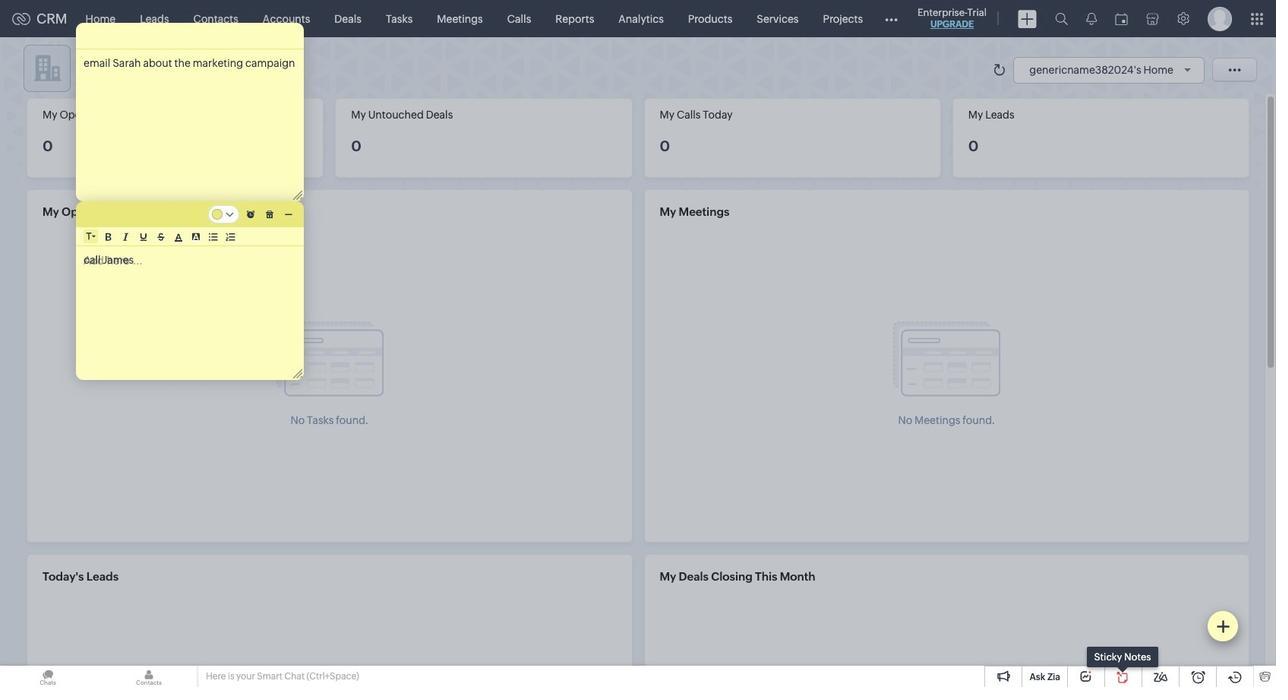 Task type: locate. For each thing, give the bounding box(es) containing it.
signals image
[[1087, 12, 1098, 25]]

search element
[[1047, 0, 1078, 37]]

calendar image
[[1116, 13, 1129, 25]]

None field
[[86, 230, 96, 242]]

reminder image
[[247, 210, 255, 219]]

create menu image
[[1018, 10, 1037, 28]]



Task type: vqa. For each thing, say whether or not it's contained in the screenshot.
Other Modules field
no



Task type: describe. For each thing, give the bounding box(es) containing it.
logo image
[[12, 13, 30, 25]]

contacts image
[[101, 666, 197, 687]]

minimize image
[[285, 213, 293, 215]]

profile element
[[1199, 0, 1242, 37]]

create new sticky note image
[[1217, 619, 1231, 633]]

search image
[[1056, 12, 1069, 25]]

chats image
[[0, 666, 96, 687]]

delete image
[[266, 210, 274, 219]]

create menu element
[[1009, 0, 1047, 37]]

profile image
[[1208, 6, 1233, 31]]

signals element
[[1078, 0, 1107, 37]]



